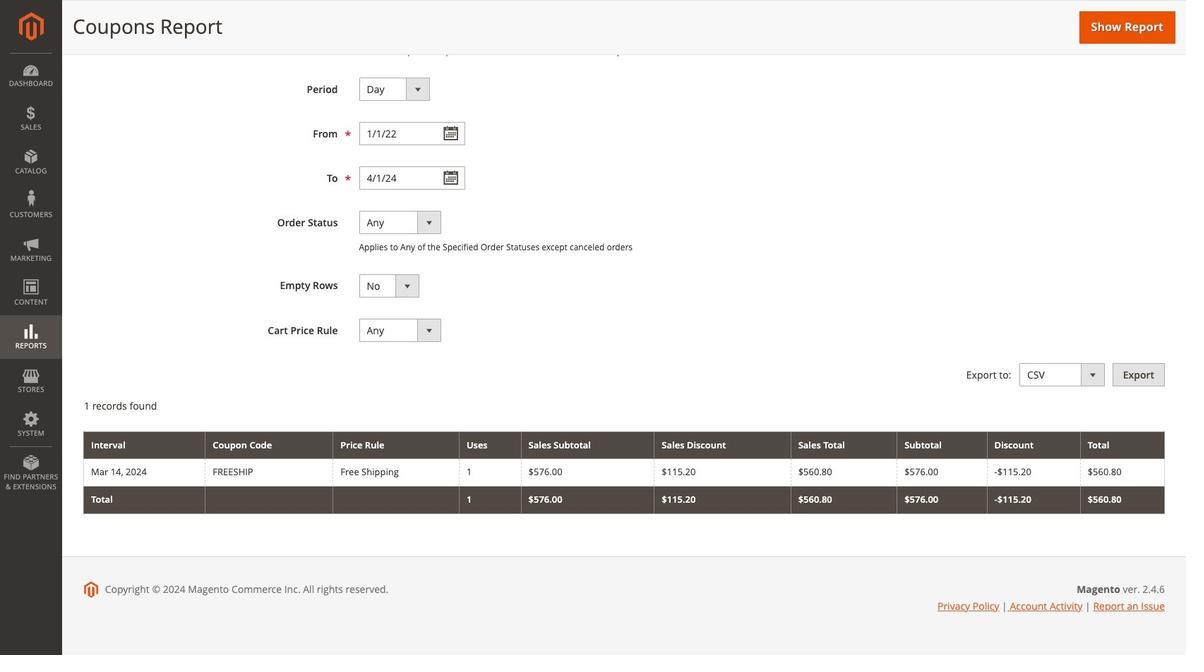 Task type: locate. For each thing, give the bounding box(es) containing it.
magento admin panel image
[[19, 12, 43, 41]]

None text field
[[359, 122, 465, 146], [359, 167, 465, 190], [359, 122, 465, 146], [359, 167, 465, 190]]

menu bar
[[0, 53, 62, 499]]



